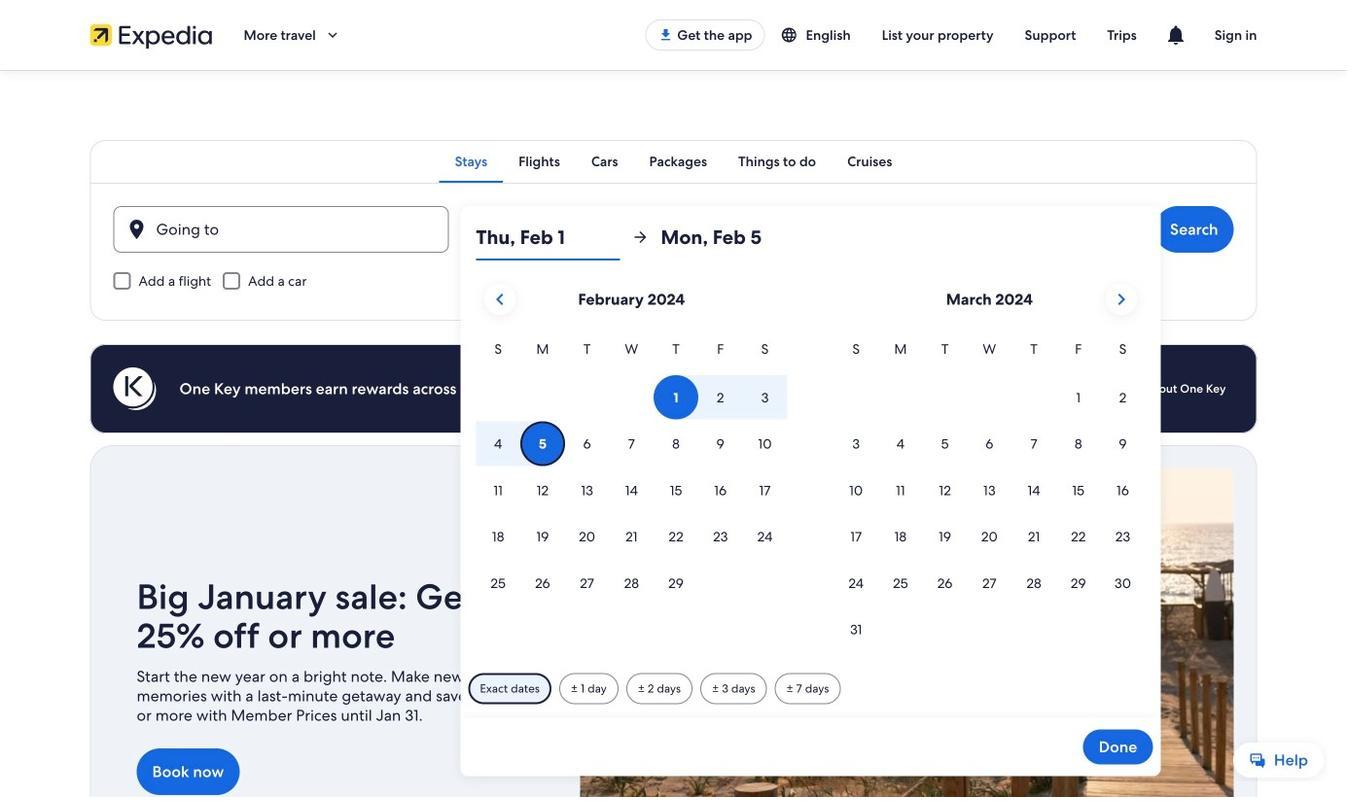 Task type: locate. For each thing, give the bounding box(es) containing it.
communication center icon image
[[1164, 23, 1187, 47]]

small image
[[781, 26, 806, 44]]

expedia logo image
[[90, 21, 213, 49]]

next month image
[[1110, 288, 1133, 311]]

tab list
[[90, 140, 1257, 183]]

march 2024 element
[[834, 338, 1145, 654]]

february 2024 element
[[476, 338, 787, 608]]

directional image
[[632, 229, 649, 246]]

main content
[[0, 70, 1347, 798]]

application
[[476, 276, 1145, 654]]



Task type: vqa. For each thing, say whether or not it's contained in the screenshot.
the Travel Sale activities deals image
no



Task type: describe. For each thing, give the bounding box(es) containing it.
download the app button image
[[658, 27, 673, 43]]

more travel image
[[324, 26, 341, 44]]

previous month image
[[488, 288, 512, 311]]



